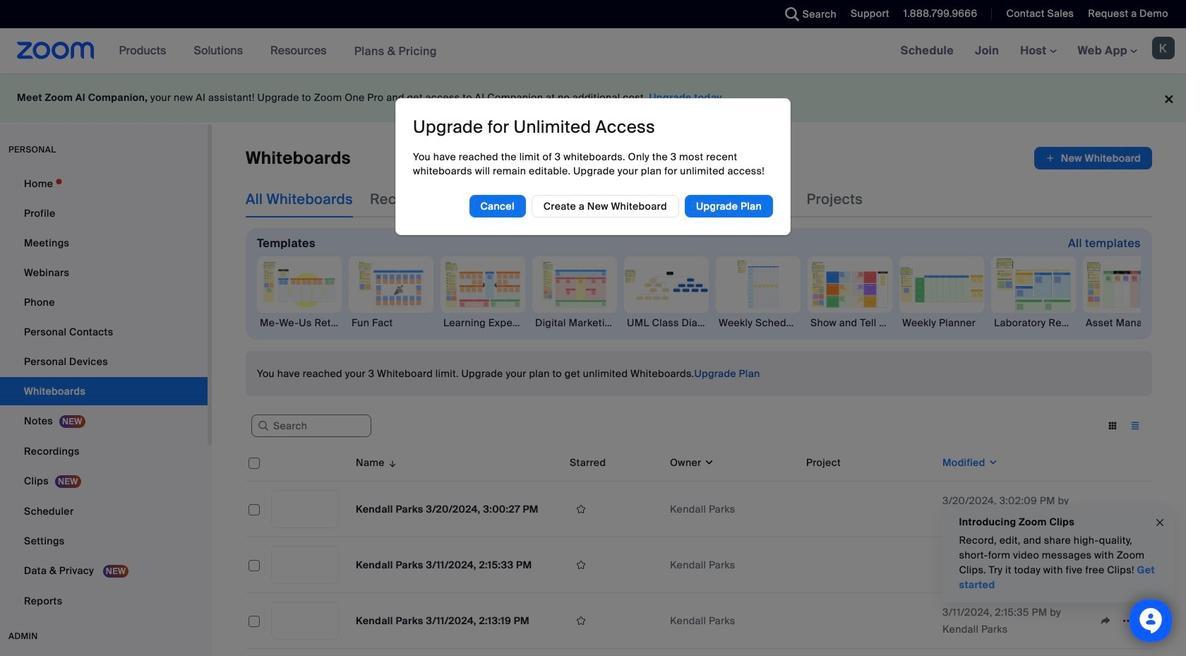 Task type: vqa. For each thing, say whether or not it's contained in the screenshot.
application related to kendall parks 3/11/2024, 2:15:33 pm element at the left of the page
yes



Task type: locate. For each thing, give the bounding box(es) containing it.
personal menu menu
[[0, 170, 208, 617]]

cell for application associated with kendall parks 3/11/2024, 2:13:19 pm element
[[801, 593, 937, 649]]

Search text field
[[251, 415, 371, 437]]

zoom logo image
[[17, 42, 94, 59]]

show and tell with a twist element
[[808, 316, 893, 330]]

thumbnail of kendall parks 3/11/2024, 2:15:33 pm image
[[272, 547, 338, 583]]

dialog
[[396, 98, 791, 235]]

me-we-us retrospective element
[[257, 316, 342, 330]]

arrow down image
[[385, 454, 398, 471]]

2 vertical spatial cell
[[801, 593, 937, 649]]

0 vertical spatial cell
[[801, 506, 937, 512]]

heading
[[413, 116, 656, 138]]

list mode, selected image
[[1124, 420, 1147, 432]]

learning experience canvas element
[[441, 316, 525, 330]]

thumbnail of kendall parks 3/11/2024, 2:13:19 pm image
[[272, 602, 338, 639]]

tabs of all whiteboard page tab list
[[246, 181, 863, 218]]

3 cell from the top
[[801, 593, 937, 649]]

2 cell from the top
[[801, 562, 937, 568]]

kendall parks 3/11/2024, 2:13:19 pm element
[[356, 614, 530, 627]]

fun fact element
[[349, 316, 434, 330]]

banner
[[0, 28, 1187, 74]]

application for kendall parks 3/11/2024, 2:15:33 pm element
[[570, 554, 659, 576]]

cell
[[801, 506, 937, 512], [801, 562, 937, 568], [801, 593, 937, 649]]

footer
[[0, 73, 1187, 122]]

1 vertical spatial cell
[[801, 562, 937, 568]]

cell for kendall parks 3/11/2024, 2:15:33 pm element application
[[801, 562, 937, 568]]

weekly schedule element
[[716, 316, 801, 330]]

close image
[[1155, 515, 1166, 531]]

application
[[246, 444, 1153, 649], [570, 499, 659, 520], [570, 554, 659, 576], [570, 610, 659, 631]]

laboratory report element
[[992, 316, 1076, 330]]

kendall parks 3/20/2024, 3:00:27 pm element
[[356, 503, 539, 516]]

1 cell from the top
[[801, 506, 937, 512]]



Task type: describe. For each thing, give the bounding box(es) containing it.
uml class diagram element
[[624, 316, 709, 330]]

application for kendall parks 3/11/2024, 2:13:19 pm element
[[570, 610, 659, 631]]

grid mode, not selected image
[[1102, 420, 1124, 432]]

asset management element
[[1083, 316, 1168, 330]]

meetings navigation
[[890, 28, 1187, 74]]

kendall parks 3/11/2024, 2:15:33 pm element
[[356, 559, 532, 571]]

thumbnail of kendall parks 3/20/2024, 3:00:27 pm image
[[272, 491, 338, 528]]

digital marketing canvas element
[[533, 316, 617, 330]]

weekly planner element
[[900, 316, 985, 330]]

product information navigation
[[108, 28, 448, 74]]

cell for the kendall parks 3/20/2024, 3:00:27 pm element's application
[[801, 506, 937, 512]]

application for the kendall parks 3/20/2024, 3:00:27 pm element
[[570, 499, 659, 520]]



